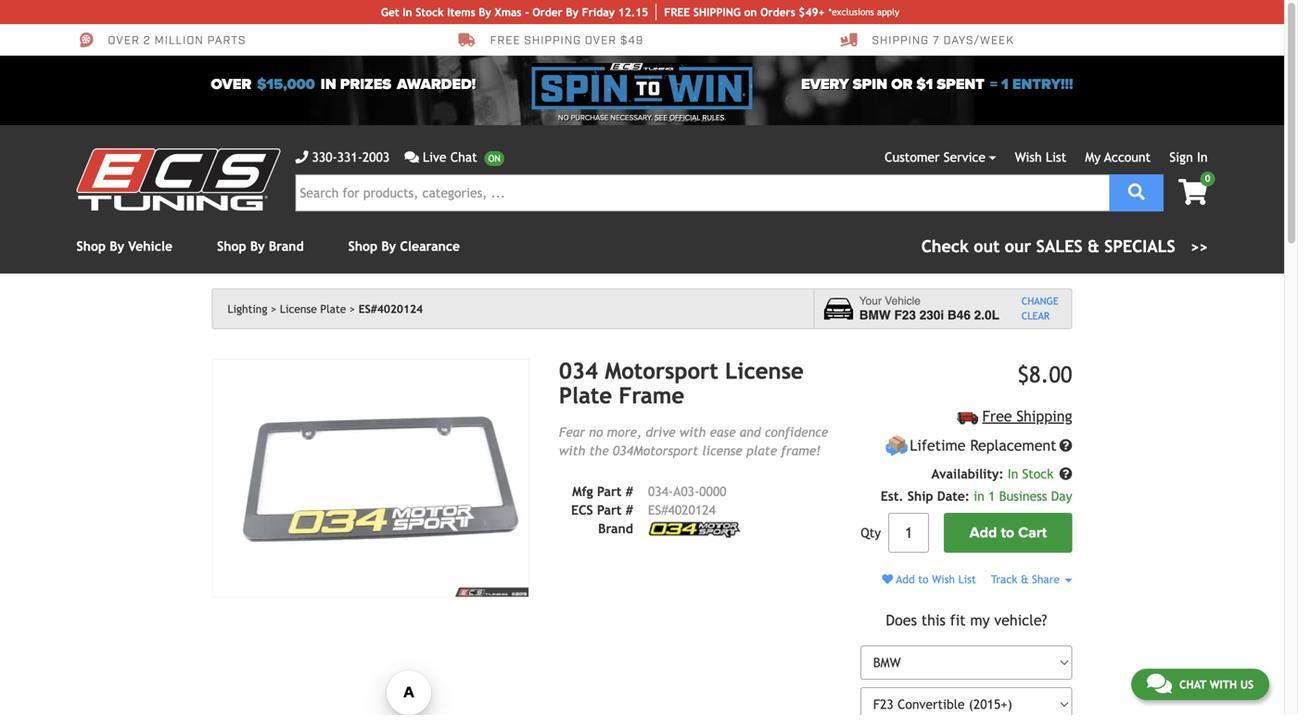 Task type: locate. For each thing, give the bounding box(es) containing it.
0 vertical spatial plate
[[320, 302, 346, 315]]

1 vertical spatial wish
[[932, 573, 955, 586]]

1 horizontal spatial shop
[[217, 239, 246, 254]]

necessary.
[[611, 113, 653, 122]]

0 vertical spatial brand
[[269, 239, 304, 254]]

with down fear
[[559, 443, 586, 458]]

on
[[744, 6, 757, 19]]

1 vertical spatial free
[[983, 407, 1012, 425]]

vehicle down ecs tuning image
[[128, 239, 173, 254]]

million
[[155, 33, 204, 48]]

0 horizontal spatial &
[[1021, 573, 1029, 586]]

0 horizontal spatial with
[[559, 443, 586, 458]]

clearance
[[400, 239, 460, 254]]

1 horizontal spatial with
[[680, 425, 706, 439]]

in for get
[[403, 6, 412, 19]]

1 horizontal spatial &
[[1088, 237, 1100, 256]]

part down mfg part #
[[597, 503, 622, 517]]

0 vertical spatial comments image
[[405, 151, 419, 164]]

0 vertical spatial to
[[1001, 524, 1015, 542]]

list left track
[[959, 573, 976, 586]]

1 vertical spatial part
[[597, 503, 622, 517]]

8.00
[[1030, 362, 1073, 388]]

wish up this
[[932, 573, 955, 586]]

1 vertical spatial to
[[919, 573, 929, 586]]

0 vertical spatial list
[[1046, 150, 1067, 165]]

1 horizontal spatial in
[[1008, 467, 1019, 482]]

0 vertical spatial part
[[597, 484, 622, 499]]

shipping 7 days/week
[[872, 33, 1015, 48]]

free ship ping on orders $49+ *exclusions apply
[[664, 6, 900, 19]]

add inside button
[[970, 524, 997, 542]]

heart image
[[882, 574, 893, 585]]

shipping down apply
[[872, 33, 930, 48]]

034 motorsport license plate frame
[[559, 358, 804, 409]]

2 horizontal spatial shop
[[348, 239, 378, 254]]

entry!!!
[[1013, 76, 1074, 93]]

free for free shipping over $49
[[490, 33, 521, 48]]

& right 'sales'
[[1088, 237, 1100, 256]]

comments image inside live chat link
[[405, 151, 419, 164]]

1 vertical spatial with
[[559, 443, 586, 458]]

2.0l
[[975, 308, 1000, 322]]

rules
[[703, 113, 725, 122]]

see
[[655, 113, 668, 122]]

ship
[[694, 6, 717, 19]]

1 vertical spatial license
[[725, 358, 804, 384]]

add
[[970, 524, 997, 542], [897, 573, 915, 586]]

ease
[[710, 425, 736, 439]]

add for add to cart
[[970, 524, 997, 542]]

0 horizontal spatial list
[[959, 573, 976, 586]]

0 horizontal spatial chat
[[451, 150, 477, 165]]

comments image inside chat with us link
[[1147, 672, 1172, 695]]

free shipping over $49
[[490, 33, 644, 48]]

0 vertical spatial shipping
[[872, 33, 930, 48]]

customer service button
[[885, 147, 997, 167]]

the
[[589, 443, 609, 458]]

1 horizontal spatial comments image
[[1147, 672, 1172, 695]]

1 horizontal spatial in
[[974, 489, 985, 504]]

034-a03-0000 ecs part #
[[571, 484, 727, 517]]

.
[[725, 113, 726, 122]]

1 horizontal spatial stock
[[1023, 467, 1054, 482]]

over
[[108, 33, 140, 48], [211, 76, 252, 93]]

1 horizontal spatial shipping
[[1017, 407, 1073, 425]]

1 vertical spatial in
[[1197, 150, 1208, 165]]

ecs
[[571, 503, 593, 517]]

add to wish list
[[893, 573, 976, 586]]

question circle image down free shipping
[[1060, 439, 1073, 452]]

vehicle?
[[995, 612, 1048, 629]]

stock left "items"
[[416, 6, 444, 19]]

shop
[[77, 239, 106, 254], [217, 239, 246, 254], [348, 239, 378, 254]]

over 2 million parts
[[108, 33, 246, 48]]

330-
[[312, 150, 337, 165]]

1 horizontal spatial vehicle
[[885, 295, 921, 308]]

1 vertical spatial over
[[211, 76, 252, 93]]

availability: in stock
[[932, 467, 1058, 482]]

in right get
[[403, 6, 412, 19]]

1 # from the top
[[626, 484, 633, 499]]

0 vertical spatial free
[[490, 33, 521, 48]]

shop by vehicle
[[77, 239, 173, 254]]

0 horizontal spatial plate
[[320, 302, 346, 315]]

comments image left live
[[405, 151, 419, 164]]

0 horizontal spatial free
[[490, 33, 521, 48]]

plate up no
[[559, 383, 612, 409]]

2 horizontal spatial in
[[1197, 150, 1208, 165]]

plate
[[747, 443, 777, 458]]

0 vertical spatial in
[[321, 76, 336, 93]]

phone image
[[295, 151, 308, 164]]

1 question circle image from the top
[[1060, 439, 1073, 452]]

bmw
[[860, 308, 891, 322]]

0 vertical spatial wish
[[1015, 150, 1042, 165]]

chat
[[451, 150, 477, 165], [1180, 678, 1207, 691]]

0 horizontal spatial to
[[919, 573, 929, 586]]

2 # from the top
[[626, 503, 633, 517]]

with left us
[[1210, 678, 1237, 691]]

stock up the business
[[1023, 467, 1054, 482]]

0 vertical spatial chat
[[451, 150, 477, 165]]

shop by clearance
[[348, 239, 460, 254]]

brand down mfg part #
[[598, 521, 633, 536]]

friday
[[582, 6, 615, 19]]

2 shop from the left
[[217, 239, 246, 254]]

# left es#
[[626, 503, 633, 517]]

1 horizontal spatial brand
[[598, 521, 633, 536]]

shop for shop by clearance
[[348, 239, 378, 254]]

0 vertical spatial license
[[280, 302, 317, 315]]

order
[[533, 6, 563, 19]]

add down "est. ship date: in 1 business day"
[[970, 524, 997, 542]]

to for wish
[[919, 573, 929, 586]]

0 horizontal spatial comments image
[[405, 151, 419, 164]]

0 vertical spatial in
[[403, 6, 412, 19]]

330-331-2003 link
[[295, 147, 390, 167]]

0 vertical spatial question circle image
[[1060, 439, 1073, 452]]

clear link
[[1022, 309, 1059, 324]]

0 horizontal spatial over
[[108, 33, 140, 48]]

3 shop from the left
[[348, 239, 378, 254]]

1 vertical spatial plate
[[559, 383, 612, 409]]

in down availability:
[[974, 489, 985, 504]]

stock
[[416, 6, 444, 19], [1023, 467, 1054, 482]]

es# 4020124 brand
[[598, 503, 716, 536]]

chat right live
[[451, 150, 477, 165]]

0 vertical spatial add
[[970, 524, 997, 542]]

by up lighting link on the left of page
[[250, 239, 265, 254]]

# inside 034-a03-0000 ecs part #
[[626, 503, 633, 517]]

0 horizontal spatial vehicle
[[128, 239, 173, 254]]

0 horizontal spatial in
[[321, 76, 336, 93]]

add for add to wish list
[[897, 573, 915, 586]]

in
[[403, 6, 412, 19], [1197, 150, 1208, 165], [1008, 467, 1019, 482]]

my account
[[1086, 150, 1151, 165]]

1 vertical spatial chat
[[1180, 678, 1207, 691]]

qty
[[861, 526, 881, 540]]

shop by vehicle link
[[77, 239, 173, 254]]

share
[[1032, 573, 1060, 586]]

free shipping
[[983, 407, 1073, 425]]

0 horizontal spatial 1
[[989, 489, 996, 504]]

replacement
[[971, 437, 1057, 454]]

0 vertical spatial #
[[626, 484, 633, 499]]

& for sales
[[1088, 237, 1100, 256]]

to inside "add to cart" button
[[1001, 524, 1015, 542]]

0
[[1205, 173, 1211, 184]]

1 horizontal spatial chat
[[1180, 678, 1207, 691]]

add right the heart icon
[[897, 573, 915, 586]]

# left the 034-
[[626, 484, 633, 499]]

over for over $15,000 in prizes
[[211, 76, 252, 93]]

free
[[664, 6, 690, 19]]

free down xmas
[[490, 33, 521, 48]]

chat left us
[[1180, 678, 1207, 691]]

0 horizontal spatial add
[[897, 573, 915, 586]]

license right lighting link on the left of page
[[280, 302, 317, 315]]

part right "mfg" on the bottom of the page
[[597, 484, 622, 499]]

1 vertical spatial brand
[[598, 521, 633, 536]]

0 link
[[1164, 172, 1216, 207]]

0 horizontal spatial stock
[[416, 6, 444, 19]]

f23
[[895, 308, 916, 322]]

stock for availability:
[[1023, 467, 1054, 482]]

over down parts
[[211, 76, 252, 93]]

comments image left chat with us
[[1147, 672, 1172, 695]]

2003
[[363, 150, 390, 165]]

& right track
[[1021, 573, 1029, 586]]

question circle image
[[1060, 439, 1073, 452], [1060, 468, 1073, 481]]

1 vertical spatial comments image
[[1147, 672, 1172, 695]]

0 horizontal spatial shipping
[[872, 33, 930, 48]]

1 right =
[[1002, 76, 1009, 93]]

2 question circle image from the top
[[1060, 468, 1073, 481]]

day
[[1052, 489, 1073, 504]]

1 vertical spatial 1
[[989, 489, 996, 504]]

comments image
[[405, 151, 419, 164], [1147, 672, 1172, 695]]

over left 2
[[108, 33, 140, 48]]

1 horizontal spatial wish
[[1015, 150, 1042, 165]]

by for shop by clearance
[[382, 239, 396, 254]]

1 shop from the left
[[77, 239, 106, 254]]

in up the business
[[1008, 467, 1019, 482]]

by left the clearance
[[382, 239, 396, 254]]

question circle image for in stock
[[1060, 468, 1073, 481]]

1 down availability: in stock
[[989, 489, 996, 504]]

$49
[[621, 33, 644, 48]]

list left my
[[1046, 150, 1067, 165]]

1 horizontal spatial plate
[[559, 383, 612, 409]]

0 vertical spatial &
[[1088, 237, 1100, 256]]

1 horizontal spatial over
[[211, 76, 252, 93]]

shop by brand link
[[217, 239, 304, 254]]

to
[[1001, 524, 1015, 542], [919, 573, 929, 586]]

comments image for chat
[[1147, 672, 1172, 695]]

1 vertical spatial vehicle
[[885, 295, 921, 308]]

brand for shop by brand
[[269, 239, 304, 254]]

orders
[[761, 6, 796, 19]]

does this fit my vehicle?
[[886, 612, 1048, 629]]

to right the heart icon
[[919, 573, 929, 586]]

1
[[1002, 76, 1009, 93], [989, 489, 996, 504]]

brand
[[269, 239, 304, 254], [598, 521, 633, 536]]

question circle image up day
[[1060, 468, 1073, 481]]

live
[[423, 150, 447, 165]]

0 horizontal spatial license
[[280, 302, 317, 315]]

0 horizontal spatial brand
[[269, 239, 304, 254]]

by down ecs tuning image
[[110, 239, 124, 254]]

part
[[597, 484, 622, 499], [597, 503, 622, 517]]

2 vertical spatial in
[[1008, 467, 1019, 482]]

wish right service
[[1015, 150, 1042, 165]]

ecs tuning 'spin to win' contest logo image
[[532, 63, 753, 109]]

add to wish list link
[[882, 573, 976, 586]]

1 vertical spatial &
[[1021, 573, 1029, 586]]

$49+
[[799, 6, 825, 19]]

by for shop by brand
[[250, 239, 265, 254]]

0 horizontal spatial shop
[[77, 239, 106, 254]]

0 horizontal spatial in
[[403, 6, 412, 19]]

brand up license plate
[[269, 239, 304, 254]]

in left prizes
[[321, 76, 336, 93]]

free right free shipping icon on the bottom of the page
[[983, 407, 1012, 425]]

to left cart
[[1001, 524, 1015, 542]]

1 vertical spatial in
[[974, 489, 985, 504]]

0 vertical spatial 1
[[1002, 76, 1009, 93]]

1 vertical spatial stock
[[1023, 467, 1054, 482]]

my
[[1086, 150, 1101, 165]]

license
[[702, 443, 743, 458]]

0 vertical spatial over
[[108, 33, 140, 48]]

vehicle up "f23"
[[885, 295, 921, 308]]

1 vertical spatial add
[[897, 573, 915, 586]]

1 vertical spatial question circle image
[[1060, 468, 1073, 481]]

to for cart
[[1001, 524, 1015, 542]]

034motorsport image
[[648, 521, 741, 538]]

vehicle
[[128, 239, 173, 254], [885, 295, 921, 308]]

lighting link
[[228, 302, 277, 315]]

1 horizontal spatial free
[[983, 407, 1012, 425]]

search image
[[1129, 184, 1145, 200]]

2 vertical spatial with
[[1210, 678, 1237, 691]]

items
[[447, 6, 476, 19]]

free
[[490, 33, 521, 48], [983, 407, 1012, 425]]

with left 'ease'
[[680, 425, 706, 439]]

shipping down 8.00
[[1017, 407, 1073, 425]]

1 vertical spatial #
[[626, 503, 633, 517]]

specials
[[1105, 237, 1176, 256]]

in right sign
[[1197, 150, 1208, 165]]

in
[[321, 76, 336, 93], [974, 489, 985, 504]]

shop for shop by brand
[[217, 239, 246, 254]]

no purchase necessary. see official rules .
[[558, 113, 726, 122]]

*exclusions apply link
[[829, 5, 900, 19]]

license up and
[[725, 358, 804, 384]]

1 horizontal spatial to
[[1001, 524, 1015, 542]]

1 horizontal spatial license
[[725, 358, 804, 384]]

1 vertical spatial shipping
[[1017, 407, 1073, 425]]

1 horizontal spatial add
[[970, 524, 997, 542]]

2 part from the top
[[597, 503, 622, 517]]

None text field
[[889, 513, 930, 553]]

brand inside es# 4020124 brand
[[598, 521, 633, 536]]

plate left es#4020124
[[320, 302, 346, 315]]

0 vertical spatial stock
[[416, 6, 444, 19]]



Task type: describe. For each thing, give the bounding box(es) containing it.
es#4020124 - 034-a03-0000 - 034 motorsport license plate frame  - fear no more, drive with ease and confidence with the 034motorsport license plate frame! - 034motorsport - audi bmw volkswagen mercedes benz mini porsche image
[[212, 359, 530, 598]]

confidence
[[765, 425, 829, 439]]

es#
[[648, 503, 668, 517]]

1 horizontal spatial list
[[1046, 150, 1067, 165]]

availability:
[[932, 467, 1004, 482]]

service
[[944, 150, 986, 165]]

spin
[[853, 76, 888, 93]]

shipping
[[524, 33, 582, 48]]

date:
[[938, 489, 970, 504]]

drive
[[646, 425, 676, 439]]

over $15,000 in prizes
[[211, 76, 392, 93]]

license plate link
[[280, 302, 355, 315]]

es#4020124
[[359, 302, 423, 315]]

2 horizontal spatial with
[[1210, 678, 1237, 691]]

ping
[[717, 6, 741, 19]]

this product is lifetime replacement eligible image
[[886, 434, 909, 457]]

by left xmas
[[479, 6, 492, 19]]

shop for shop by vehicle
[[77, 239, 106, 254]]

$1
[[917, 76, 933, 93]]

in for availability:
[[1008, 467, 1019, 482]]

add to cart button
[[944, 513, 1073, 553]]

your vehicle bmw f23 230i b46 2.0l
[[860, 295, 1000, 322]]

no
[[589, 425, 603, 439]]

free for free shipping
[[983, 407, 1012, 425]]

0 vertical spatial with
[[680, 425, 706, 439]]

*exclusions
[[829, 6, 875, 17]]

or
[[892, 76, 913, 93]]

7
[[933, 33, 940, 48]]

get
[[381, 6, 399, 19]]

days/week
[[944, 33, 1015, 48]]

0 horizontal spatial wish
[[932, 573, 955, 586]]

part inside 034-a03-0000 ecs part #
[[597, 503, 622, 517]]

apply
[[877, 6, 900, 17]]

wish list
[[1015, 150, 1067, 165]]

every spin or $1 spent = 1 entry!!!
[[801, 76, 1074, 93]]

free shipping image
[[957, 412, 979, 424]]

does
[[886, 612, 917, 629]]

shop by clearance link
[[348, 239, 460, 254]]

track & share button
[[991, 573, 1073, 586]]

est.
[[881, 489, 904, 504]]

2
[[143, 33, 151, 48]]

customer
[[885, 150, 940, 165]]

sign in link
[[1170, 150, 1208, 165]]

1 part from the top
[[597, 484, 622, 499]]

over for over 2 million parts
[[108, 33, 140, 48]]

sign
[[1170, 150, 1194, 165]]

shopping cart image
[[1179, 179, 1208, 205]]

more,
[[607, 425, 642, 439]]

1 vertical spatial list
[[959, 573, 976, 586]]

330-331-2003
[[312, 150, 390, 165]]

question circle image for lifetime replacement
[[1060, 439, 1073, 452]]

no
[[558, 113, 569, 122]]

230i
[[920, 308, 944, 322]]

a03-
[[673, 484, 700, 499]]

change clear
[[1022, 295, 1059, 322]]

see official rules link
[[655, 112, 725, 123]]

by right order
[[566, 6, 579, 19]]

brand for es# 4020124 brand
[[598, 521, 633, 536]]

free shipping over $49 link
[[459, 32, 644, 48]]

b46
[[948, 308, 971, 322]]

add to cart
[[970, 524, 1047, 542]]

my
[[971, 612, 990, 629]]

Search text field
[[295, 174, 1110, 212]]

fear
[[559, 425, 585, 439]]

by for shop by vehicle
[[110, 239, 124, 254]]

vehicle inside your vehicle bmw f23 230i b46 2.0l
[[885, 295, 921, 308]]

live chat link
[[405, 147, 504, 167]]

change
[[1022, 295, 1059, 307]]

shipping 7 days/week link
[[841, 32, 1015, 48]]

lifetime replacement
[[910, 437, 1057, 454]]

parts
[[207, 33, 246, 48]]

over
[[585, 33, 617, 48]]

get in stock items by xmas - order by friday 12.15
[[381, 6, 649, 19]]

comments image for live
[[405, 151, 419, 164]]

0000
[[700, 484, 727, 499]]

and
[[740, 425, 761, 439]]

motorsport
[[605, 358, 719, 384]]

license inside 034 motorsport license plate frame
[[725, 358, 804, 384]]

clear
[[1022, 310, 1050, 322]]

$15,000
[[257, 76, 315, 93]]

stock for get
[[416, 6, 444, 19]]

every
[[801, 76, 849, 93]]

1 horizontal spatial 1
[[1002, 76, 1009, 93]]

cart
[[1019, 524, 1047, 542]]

my account link
[[1086, 150, 1151, 165]]

ecs tuning image
[[77, 148, 281, 211]]

change link
[[1022, 294, 1059, 309]]

lighting
[[228, 302, 267, 315]]

us
[[1241, 678, 1254, 691]]

track
[[991, 573, 1018, 586]]

over 2 million parts link
[[77, 32, 246, 48]]

sales & specials link
[[922, 234, 1208, 259]]

this
[[922, 612, 946, 629]]

sign in
[[1170, 150, 1208, 165]]

034-
[[648, 484, 673, 499]]

purchase
[[571, 113, 609, 122]]

frame
[[619, 383, 685, 409]]

chat with us link
[[1132, 669, 1270, 700]]

plate inside 034 motorsport license plate frame
[[559, 383, 612, 409]]

in for sign
[[1197, 150, 1208, 165]]

xmas
[[495, 6, 522, 19]]

license plate
[[280, 302, 346, 315]]

0 vertical spatial vehicle
[[128, 239, 173, 254]]

& for track
[[1021, 573, 1029, 586]]

sales
[[1037, 237, 1083, 256]]



Task type: vqa. For each thing, say whether or not it's contained in the screenshot.
the top List
yes



